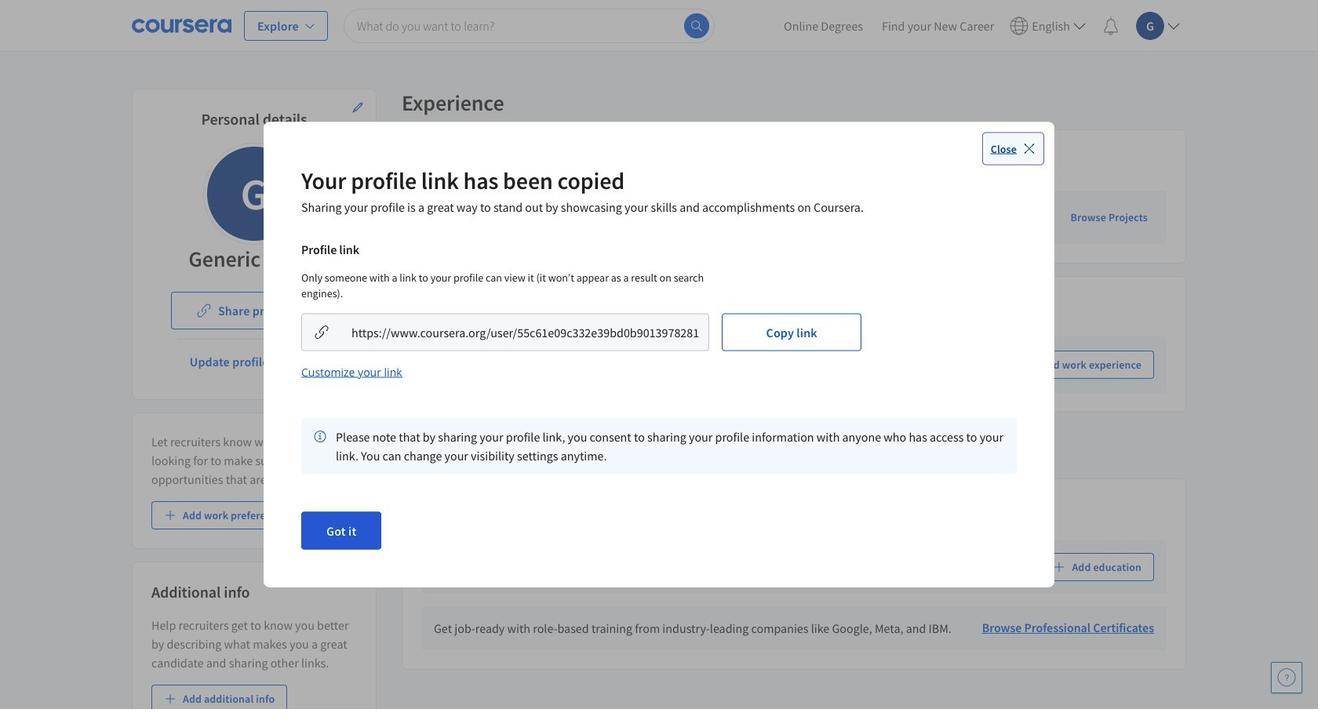 Task type: vqa. For each thing, say whether or not it's contained in the screenshot.
Academics 'link'
no



Task type: describe. For each thing, give the bounding box(es) containing it.
edit personal details. image
[[352, 101, 364, 114]]

help center image
[[1278, 669, 1297, 688]]



Task type: locate. For each thing, give the bounding box(es) containing it.
menu
[[775, 0, 1187, 51]]

coursera image
[[132, 13, 232, 38]]

dialog
[[264, 122, 1055, 588]]

Profile link text field
[[342, 314, 710, 351]]

None search field
[[344, 8, 715, 43]]

menu item
[[1004, 7, 1093, 44]]



